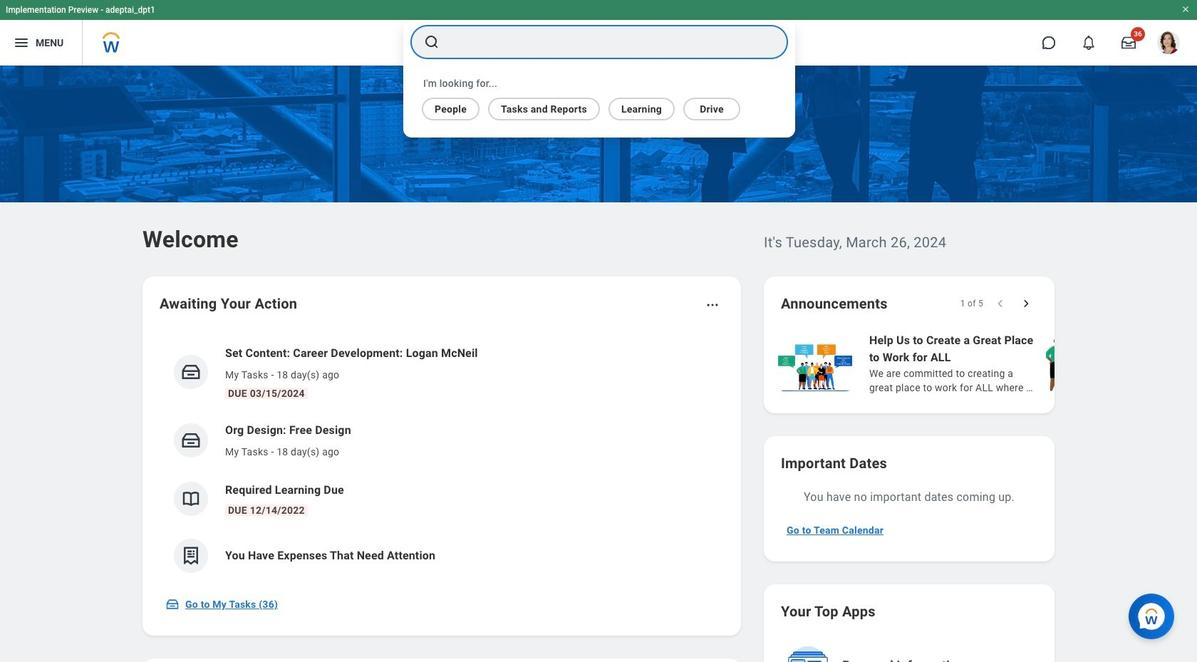 Task type: describe. For each thing, give the bounding box(es) containing it.
justify image
[[13, 34, 30, 51]]

recent searches list box
[[403, 68, 790, 71]]

inbox large image
[[1122, 36, 1136, 50]]

inbox image
[[180, 361, 202, 383]]

book open image
[[180, 488, 202, 510]]

1 horizontal spatial list
[[775, 331, 1197, 396]]

inbox image inside list
[[180, 430, 202, 451]]



Task type: vqa. For each thing, say whether or not it's contained in the screenshot.
Inbox Large icon
yes



Task type: locate. For each thing, give the bounding box(es) containing it.
main content
[[0, 66, 1197, 662]]

0 horizontal spatial inbox image
[[165, 597, 180, 611]]

chevron left small image
[[993, 296, 1008, 311]]

Search Workday  search field
[[449, 26, 758, 58]]

list box
[[403, 92, 778, 120]]

dashboard expenses image
[[180, 545, 202, 567]]

0 horizontal spatial list
[[160, 333, 724, 584]]

close environment banner image
[[1181, 5, 1190, 14]]

1 vertical spatial inbox image
[[165, 597, 180, 611]]

status
[[960, 298, 983, 309]]

chevron right small image
[[1019, 296, 1033, 311]]

0 vertical spatial inbox image
[[180, 430, 202, 451]]

inbox image
[[180, 430, 202, 451], [165, 597, 180, 611]]

list
[[775, 331, 1197, 396], [160, 333, 724, 584]]

notifications large image
[[1082, 36, 1096, 50]]

None search field
[[403, 21, 795, 138]]

search image
[[423, 33, 440, 51]]

1 horizontal spatial inbox image
[[180, 430, 202, 451]]

banner
[[0, 0, 1197, 66]]

profile logan mcneil image
[[1157, 31, 1180, 57]]



